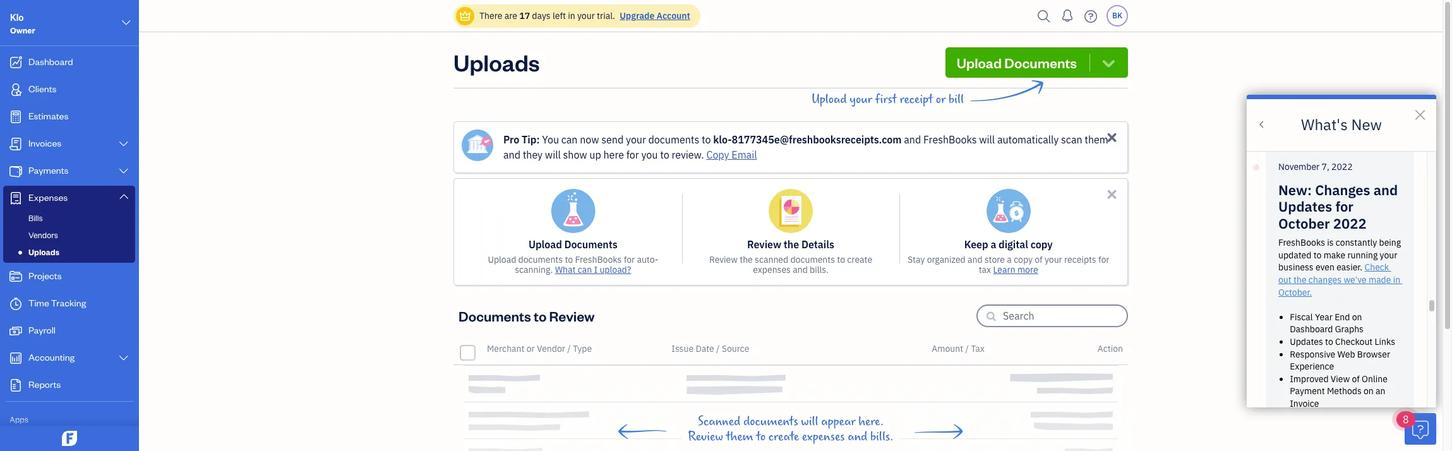 Task type: locate. For each thing, give the bounding box(es) containing it.
stay
[[908, 254, 925, 265]]

bk button
[[1107, 5, 1128, 27]]

amount / tax
[[932, 343, 985, 354]]

updates down november on the top of the page
[[1279, 197, 1332, 216]]

1 horizontal spatial upload documents
[[957, 54, 1077, 71]]

1 horizontal spatial a
[[1007, 254, 1012, 265]]

1 vertical spatial the
[[740, 254, 753, 265]]

being
[[1379, 237, 1401, 248]]

1 vertical spatial 2022
[[1333, 214, 1367, 232]]

issue
[[672, 343, 694, 354]]

1 vertical spatial in
[[1393, 274, 1401, 285]]

check
[[1365, 262, 1389, 273]]

2 / from the left
[[716, 343, 720, 354]]

merchant
[[487, 343, 525, 354]]

time tracking
[[28, 297, 86, 309]]

and inside scanned documents will appear here. review them to create expenses and bills.
[[848, 430, 868, 444]]

chevron large down image
[[120, 15, 132, 30], [118, 139, 130, 149], [118, 191, 130, 202]]

scanned
[[698, 414, 741, 429]]

1 horizontal spatial /
[[716, 343, 720, 354]]

upgrade
[[620, 10, 655, 21]]

2 chevron large down image from the top
[[118, 353, 130, 363]]

in right 'left'
[[568, 10, 575, 21]]

1 vertical spatial expenses
[[802, 430, 845, 444]]

and right changes
[[1374, 181, 1398, 199]]

receipts
[[1064, 254, 1096, 265]]

upload documents down 'search' image at the right top
[[957, 54, 1077, 71]]

0 vertical spatial can
[[561, 133, 578, 146]]

on
[[1352, 311, 1362, 323], [1364, 386, 1374, 397]]

documents up merchant
[[459, 307, 531, 325]]

0 vertical spatial uploads
[[454, 47, 540, 77]]

upload up scanning.
[[529, 238, 562, 251]]

changes
[[1309, 274, 1342, 285]]

of right view
[[1352, 373, 1360, 385]]

1 horizontal spatial uploads
[[454, 47, 540, 77]]

0 vertical spatial create
[[847, 254, 872, 265]]

tax
[[979, 264, 991, 275]]

issue date button
[[672, 343, 714, 354]]

your left the receipts
[[1045, 254, 1062, 265]]

0 vertical spatial a
[[991, 238, 996, 251]]

estimates link
[[3, 104, 135, 130]]

you
[[641, 148, 658, 161]]

for inside upload documents to freshbooks for auto- scanning.
[[624, 254, 635, 265]]

create
[[847, 254, 872, 265], [769, 430, 799, 444]]

or left 'vendor'
[[527, 343, 535, 354]]

owner
[[10, 25, 35, 35]]

close image
[[1105, 130, 1119, 145]]

upload up 8177345e@freshbooksreceipts.com
[[812, 92, 847, 107]]

bills. inside scanned documents will appear here. review them to create expenses and bills.
[[870, 430, 894, 444]]

1 vertical spatial of
[[1352, 373, 1360, 385]]

payment image
[[8, 165, 23, 178]]

0 vertical spatial them
[[1085, 133, 1109, 146]]

review the details image
[[769, 189, 813, 233]]

1 vertical spatial upload documents
[[529, 238, 618, 251]]

for left you at the left
[[626, 148, 639, 161]]

on up graphs
[[1352, 311, 1362, 323]]

copy right the digital
[[1031, 238, 1053, 251]]

2 horizontal spatial /
[[966, 343, 969, 354]]

0 vertical spatial updates
[[1279, 197, 1332, 216]]

running
[[1348, 249, 1378, 261]]

upload up documents to review
[[488, 254, 516, 265]]

will
[[979, 133, 995, 146], [545, 148, 561, 161], [801, 414, 818, 429]]

0 vertical spatial upload documents
[[957, 54, 1077, 71]]

bills. down 'here.'
[[870, 430, 894, 444]]

them down scanned
[[726, 430, 753, 444]]

bill
[[949, 92, 964, 107]]

accounting link
[[3, 346, 135, 371]]

expenses down appear
[[802, 430, 845, 444]]

copy email button
[[707, 147, 757, 162]]

2 vertical spatial will
[[801, 414, 818, 429]]

to inside scanned documents will appear here. review them to create expenses and bills.
[[756, 430, 766, 444]]

expenses inside review the details review the scanned documents to create expenses and bills.
[[753, 264, 791, 275]]

digital
[[999, 238, 1028, 251]]

upload documents
[[957, 54, 1077, 71], [529, 238, 618, 251]]

freshbooks
[[924, 133, 977, 146], [1279, 237, 1325, 248], [575, 254, 622, 265]]

updates up responsive
[[1290, 336, 1323, 347]]

8 button
[[1397, 411, 1437, 445]]

will inside scanned documents will appear here. review them to create expenses and bills.
[[801, 414, 818, 429]]

them inside and freshbooks will automatically scan them and they will show up here for you to review.
[[1085, 133, 1109, 146]]

main element
[[0, 0, 180, 451]]

chevrondown image
[[1100, 54, 1118, 71]]

1 vertical spatial dashboard
[[1290, 324, 1333, 335]]

2 vertical spatial chevron large down image
[[118, 191, 130, 202]]

to inside and freshbooks will automatically scan them and they will show up here for you to review.
[[660, 148, 669, 161]]

documents down details
[[791, 254, 835, 265]]

documents up review.
[[649, 133, 699, 146]]

0 vertical spatial or
[[936, 92, 946, 107]]

uploads down vendors
[[28, 247, 59, 257]]

copy down the digital
[[1014, 254, 1033, 265]]

1 horizontal spatial create
[[847, 254, 872, 265]]

of down keep a digital copy
[[1035, 254, 1043, 265]]

upload documents button
[[946, 47, 1128, 78]]

money image
[[8, 325, 23, 337]]

even
[[1316, 262, 1335, 273]]

1 horizontal spatial bills.
[[870, 430, 894, 444]]

0 vertical spatial chevron large down image
[[118, 166, 130, 176]]

learn more
[[993, 264, 1038, 275]]

/
[[567, 343, 571, 354], [716, 343, 720, 354], [966, 343, 969, 354]]

updates
[[1279, 197, 1332, 216], [1290, 336, 1323, 347]]

a up store
[[991, 238, 996, 251]]

your inside stay organized and store a copy of your receipts for tax
[[1045, 254, 1062, 265]]

report image
[[8, 379, 23, 392]]

1 vertical spatial documents
[[564, 238, 618, 251]]

0 vertical spatial of
[[1035, 254, 1043, 265]]

1 vertical spatial chevron large down image
[[118, 353, 130, 363]]

review down scanned
[[688, 430, 723, 444]]

1 horizontal spatial in
[[1393, 274, 1401, 285]]

0 horizontal spatial documents
[[459, 307, 531, 325]]

your up you at the left
[[626, 133, 646, 146]]

online
[[1362, 373, 1388, 385]]

create inside review the details review the scanned documents to create expenses and bills.
[[847, 254, 872, 265]]

documents
[[649, 133, 699, 146], [518, 254, 563, 265], [791, 254, 835, 265], [743, 414, 798, 429]]

expenses inside scanned documents will appear here. review them to create expenses and bills.
[[802, 430, 845, 444]]

0 horizontal spatial of
[[1035, 254, 1043, 265]]

clients link
[[3, 77, 135, 103]]

freshbooks inside upload documents to freshbooks for auto- scanning.
[[575, 254, 622, 265]]

projects
[[28, 270, 62, 282]]

payments link
[[3, 159, 135, 184]]

1 horizontal spatial them
[[1085, 133, 1109, 146]]

0 horizontal spatial bills.
[[810, 264, 829, 275]]

1 vertical spatial updates
[[1290, 336, 1323, 347]]

2 horizontal spatial will
[[979, 133, 995, 146]]

a inside stay organized and store a copy of your receipts for tax
[[1007, 254, 1012, 265]]

1 vertical spatial freshbooks
[[1279, 237, 1325, 248]]

0 horizontal spatial /
[[567, 343, 571, 354]]

can up show
[[561, 133, 578, 146]]

0 horizontal spatial will
[[545, 148, 561, 161]]

bills. for review the details review the scanned documents to create expenses and bills.
[[810, 264, 829, 275]]

and right scanned
[[793, 264, 808, 275]]

0 vertical spatial will
[[979, 133, 995, 146]]

1 vertical spatial them
[[726, 430, 753, 444]]

notifications image
[[1057, 3, 1078, 28]]

copy inside stay organized and store a copy of your receipts for tax
[[1014, 254, 1033, 265]]

uploads
[[454, 47, 540, 77], [28, 247, 59, 257]]

review inside scanned documents will appear here. review them to create expenses and bills.
[[688, 430, 723, 444]]

of inside stay organized and store a copy of your receipts for tax
[[1035, 254, 1043, 265]]

klo
[[10, 11, 24, 23]]

1 horizontal spatial expenses
[[802, 430, 845, 444]]

and down 'here.'
[[848, 430, 868, 444]]

0 vertical spatial in
[[568, 10, 575, 21]]

what
[[555, 264, 576, 275]]

or
[[936, 92, 946, 107], [527, 343, 535, 354]]

vendors
[[28, 230, 58, 240]]

chevron large down image
[[118, 166, 130, 176], [118, 353, 130, 363]]

0 horizontal spatial or
[[527, 343, 535, 354]]

0 vertical spatial freshbooks
[[924, 133, 977, 146]]

chevron large down image up expenses link
[[118, 166, 130, 176]]

the down business
[[1294, 274, 1307, 285]]

2 horizontal spatial freshbooks
[[1279, 237, 1325, 248]]

0 horizontal spatial on
[[1352, 311, 1362, 323]]

2 vertical spatial documents
[[459, 307, 531, 325]]

your down the being
[[1380, 249, 1398, 261]]

upload up 'bill'
[[957, 54, 1002, 71]]

can
[[561, 133, 578, 146], [578, 264, 592, 275]]

more
[[1018, 264, 1038, 275]]

amount
[[932, 343, 963, 354]]

and inside review the details review the scanned documents to create expenses and bills.
[[793, 264, 808, 275]]

documents
[[1005, 54, 1077, 71], [564, 238, 618, 251], [459, 307, 531, 325]]

create inside scanned documents will appear here. review them to create expenses and bills.
[[769, 430, 799, 444]]

bills. inside review the details review the scanned documents to create expenses and bills.
[[810, 264, 829, 275]]

bk
[[1112, 11, 1123, 20]]

2 horizontal spatial documents
[[1005, 54, 1077, 71]]

expenses down "review the details" image
[[753, 264, 791, 275]]

and inside new: changes and updates for october 2022
[[1374, 181, 1398, 199]]

7,
[[1322, 161, 1330, 173]]

for left auto-
[[624, 254, 635, 265]]

1 vertical spatial uploads
[[28, 247, 59, 257]]

will for and
[[979, 133, 995, 146]]

for up 'constantly'
[[1336, 197, 1354, 216]]

2 horizontal spatial the
[[1294, 274, 1307, 285]]

0 horizontal spatial in
[[568, 10, 575, 21]]

0 horizontal spatial freshbooks
[[575, 254, 622, 265]]

chevron large down image for invoices
[[118, 139, 130, 149]]

1 vertical spatial create
[[769, 430, 799, 444]]

new
[[1352, 114, 1382, 135]]

will left automatically
[[979, 133, 995, 146]]

1 horizontal spatial will
[[801, 414, 818, 429]]

1 horizontal spatial freshbooks
[[924, 133, 977, 146]]

upload inside upload documents button
[[957, 54, 1002, 71]]

is
[[1327, 237, 1334, 248]]

will down you
[[545, 148, 561, 161]]

bills. down details
[[810, 264, 829, 275]]

on left the an
[[1364, 386, 1374, 397]]

chevron large down image inside expenses link
[[118, 191, 130, 202]]

0 horizontal spatial create
[[769, 430, 799, 444]]

the left scanned
[[740, 254, 753, 265]]

for right the receipts
[[1099, 254, 1110, 265]]

can left i on the bottom
[[578, 264, 592, 275]]

1 vertical spatial on
[[1364, 386, 1374, 397]]

what's
[[1301, 114, 1348, 135]]

1 horizontal spatial of
[[1352, 373, 1360, 385]]

date
[[696, 343, 714, 354]]

will left appear
[[801, 414, 818, 429]]

/ left tax button
[[966, 343, 969, 354]]

documents up what can i upload? at the bottom of the page
[[564, 238, 618, 251]]

review up type
[[549, 307, 595, 325]]

them right scan
[[1085, 133, 1109, 146]]

freshbooks inside and freshbooks will automatically scan them and they will show up here for you to review.
[[924, 133, 977, 146]]

1 horizontal spatial dashboard
[[1290, 324, 1333, 335]]

invoice
[[1290, 398, 1319, 409]]

browser
[[1357, 348, 1391, 360]]

your left the first
[[850, 92, 872, 107]]

1 vertical spatial a
[[1007, 254, 1012, 265]]

0 vertical spatial chevron large down image
[[120, 15, 132, 30]]

/ right date
[[716, 343, 720, 354]]

upload documents up upload documents to freshbooks for auto- scanning.
[[529, 238, 618, 251]]

and down keep
[[968, 254, 983, 265]]

merchant or vendor button
[[487, 343, 565, 354]]

improved
[[1290, 373, 1329, 385]]

or left 'bill'
[[936, 92, 946, 107]]

0 horizontal spatial expenses
[[753, 264, 791, 275]]

1 vertical spatial chevron large down image
[[118, 139, 130, 149]]

1 vertical spatial copy
[[1014, 254, 1033, 265]]

0 horizontal spatial uploads
[[28, 247, 59, 257]]

0 vertical spatial bills.
[[810, 264, 829, 275]]

0 vertical spatial dashboard
[[28, 56, 73, 68]]

to
[[702, 133, 711, 146], [660, 148, 669, 161], [1314, 249, 1322, 261], [565, 254, 573, 265], [837, 254, 845, 265], [534, 307, 547, 325], [1325, 336, 1333, 347], [756, 430, 766, 444]]

source button
[[722, 343, 749, 354]]

review up scanned
[[747, 238, 781, 251]]

2022
[[1332, 161, 1353, 173], [1333, 214, 1367, 232]]

out
[[1279, 274, 1292, 285]]

2022 up 'constantly'
[[1333, 214, 1367, 232]]

review the details review the scanned documents to create expenses and bills.
[[709, 238, 872, 275]]

0 vertical spatial documents
[[1005, 54, 1077, 71]]

updated
[[1279, 249, 1312, 261]]

chevron large down image inside accounting link
[[118, 353, 130, 363]]

chevron large down image down payroll link
[[118, 353, 130, 363]]

invoice image
[[8, 138, 23, 150]]

in right made
[[1393, 274, 1401, 285]]

2 vertical spatial freshbooks
[[575, 254, 622, 265]]

the
[[784, 238, 799, 251], [740, 254, 753, 265], [1294, 274, 1307, 285]]

2 vertical spatial the
[[1294, 274, 1307, 285]]

0 horizontal spatial dashboard
[[28, 56, 73, 68]]

/ left type button
[[567, 343, 571, 354]]

1 horizontal spatial documents
[[564, 238, 618, 251]]

0 vertical spatial the
[[784, 238, 799, 251]]

create for details
[[847, 254, 872, 265]]

1 chevron large down image from the top
[[118, 166, 130, 176]]

will for scanned
[[801, 414, 818, 429]]

expenses
[[753, 264, 791, 275], [802, 430, 845, 444]]

documents right scanned
[[743, 414, 798, 429]]

experience
[[1290, 361, 1334, 372]]

a right store
[[1007, 254, 1012, 265]]

automatically
[[997, 133, 1059, 146]]

and
[[904, 133, 921, 146], [503, 148, 520, 161], [1374, 181, 1398, 199], [968, 254, 983, 265], [793, 264, 808, 275], [848, 430, 868, 444]]

dashboard up the clients
[[28, 56, 73, 68]]

0 horizontal spatial them
[[726, 430, 753, 444]]

year
[[1315, 311, 1333, 323]]

0 vertical spatial expenses
[[753, 264, 791, 275]]

uploads down there
[[454, 47, 540, 77]]

estimates
[[28, 110, 68, 122]]

dashboard down fiscal
[[1290, 324, 1333, 335]]

documents left i on the bottom
[[518, 254, 563, 265]]

1 vertical spatial bills.
[[870, 430, 894, 444]]

2022 right 7,
[[1332, 161, 1353, 173]]

0 horizontal spatial upload documents
[[529, 238, 618, 251]]

documents down 'search' image at the right top
[[1005, 54, 1077, 71]]

time tracking link
[[3, 291, 135, 317]]

business
[[1279, 262, 1314, 273]]

the up scanned
[[784, 238, 799, 251]]



Task type: describe. For each thing, give the bounding box(es) containing it.
1 vertical spatial or
[[527, 343, 535, 354]]

methods
[[1327, 386, 1362, 397]]

fiscal year end on dashboard graphs updates to checkout links responsive web browser experience improved view of online payment methods on an invoice
[[1290, 311, 1396, 409]]

estimate image
[[8, 111, 23, 123]]

updates inside new: changes and updates for october 2022
[[1279, 197, 1332, 216]]

learn
[[993, 264, 1016, 275]]

chevron large down image for accounting
[[118, 353, 130, 363]]

end
[[1335, 311, 1350, 323]]

new: changes and updates for october 2022
[[1279, 181, 1401, 232]]

1 horizontal spatial the
[[784, 238, 799, 251]]

chart image
[[8, 352, 23, 365]]

projects link
[[3, 264, 135, 290]]

send
[[602, 133, 624, 146]]

type button
[[573, 343, 592, 354]]

0 vertical spatial 2022
[[1332, 161, 1353, 173]]

to inside fiscal year end on dashboard graphs updates to checkout links responsive web browser experience improved view of online payment methods on an invoice
[[1325, 336, 1333, 347]]

upload?
[[600, 264, 631, 275]]

for inside and freshbooks will automatically scan them and they will show up here for you to review.
[[626, 148, 639, 161]]

and inside stay organized and store a copy of your receipts for tax
[[968, 254, 983, 265]]

upload documents inside upload documents button
[[957, 54, 1077, 71]]

stay organized and store a copy of your receipts for tax
[[908, 254, 1110, 275]]

to inside freshbooks is constantly being updated to make running your business even easier.
[[1314, 249, 1322, 261]]

and down receipt
[[904, 133, 921, 146]]

up
[[590, 148, 601, 161]]

review left scanned
[[709, 254, 738, 265]]

expenses for the
[[753, 264, 791, 275]]

uploads link
[[6, 244, 133, 260]]

0 vertical spatial on
[[1352, 311, 1362, 323]]

invoices
[[28, 137, 61, 149]]

Search text field
[[1003, 306, 1127, 326]]

scanned documents will appear here. review them to create expenses and bills.
[[688, 414, 894, 444]]

klo-
[[713, 133, 732, 146]]

action
[[1098, 343, 1123, 354]]

1 / from the left
[[567, 343, 571, 354]]

upload documents button
[[946, 47, 1128, 78]]

what's new group
[[1247, 95, 1437, 451]]

apps link
[[3, 409, 135, 431]]

tax
[[971, 343, 985, 354]]

clients
[[28, 83, 57, 95]]

keep a digital copy image
[[987, 189, 1031, 233]]

scanning.
[[515, 264, 553, 275]]

0 vertical spatial copy
[[1031, 238, 1053, 251]]

project image
[[8, 270, 23, 283]]

i
[[594, 264, 598, 275]]

bills
[[28, 213, 43, 223]]

documents inside scanned documents will appear here. review them to create expenses and bills.
[[743, 414, 798, 429]]

bills. for scanned documents will appear here. review them to create expenses and bills.
[[870, 430, 894, 444]]

in inside 'check out the changes we've made in october.'
[[1393, 274, 1401, 285]]

of inside fiscal year end on dashboard graphs updates to checkout links responsive web browser experience improved view of online payment methods on an invoice
[[1352, 373, 1360, 385]]

account
[[657, 10, 690, 21]]

8177345e@freshbooksreceipts.com
[[732, 133, 902, 146]]

first
[[875, 92, 897, 107]]

october.
[[1279, 287, 1312, 298]]

×
[[1414, 101, 1427, 124]]

payroll
[[28, 324, 56, 336]]

new:
[[1279, 181, 1312, 199]]

check out the changes we've made in october.
[[1279, 262, 1403, 298]]

to inside upload documents to freshbooks for auto- scanning.
[[565, 254, 573, 265]]

chevron large down image for payments
[[118, 166, 130, 176]]

they
[[523, 148, 543, 161]]

vendor
[[537, 343, 565, 354]]

expenses link
[[3, 186, 135, 210]]

organized
[[927, 254, 966, 265]]

uploads inside main element
[[28, 247, 59, 257]]

the inside 'check out the changes we've made in october.'
[[1294, 274, 1307, 285]]

store
[[985, 254, 1005, 265]]

type
[[573, 343, 592, 354]]

create for will
[[769, 430, 799, 444]]

expenses for documents
[[802, 430, 845, 444]]

1 vertical spatial will
[[545, 148, 561, 161]]

easier.
[[1337, 262, 1363, 273]]

checkout
[[1335, 336, 1373, 347]]

freshbooks inside freshbooks is constantly being updated to make running your business even easier.
[[1279, 237, 1325, 248]]

graphs
[[1335, 324, 1364, 335]]

there are 17 days left in your trial. upgrade account
[[479, 10, 690, 21]]

and down pro at left top
[[503, 148, 520, 161]]

what's new
[[1301, 114, 1382, 135]]

fiscal
[[1290, 311, 1313, 323]]

review.
[[672, 148, 704, 161]]

them inside scanned documents will appear here. review them to create expenses and bills.
[[726, 430, 753, 444]]

timer image
[[8, 298, 23, 310]]

there
[[479, 10, 502, 21]]

freshbooks image
[[59, 431, 80, 446]]

0 horizontal spatial the
[[740, 254, 753, 265]]

here.
[[859, 414, 884, 429]]

accounting
[[28, 351, 75, 363]]

payroll link
[[3, 318, 135, 344]]

go to help image
[[1081, 7, 1101, 26]]

documents inside button
[[1005, 54, 1077, 71]]

vendors link
[[6, 227, 133, 243]]

tax button
[[971, 343, 985, 354]]

dashboard inside main element
[[28, 56, 73, 68]]

constantly
[[1336, 237, 1377, 248]]

tip:
[[522, 133, 540, 146]]

copy email
[[707, 148, 757, 161]]

your inside freshbooks is constantly being updated to make running your business even easier.
[[1380, 249, 1398, 261]]

resource center badge image
[[1405, 413, 1437, 445]]

here
[[604, 148, 624, 161]]

0 horizontal spatial a
[[991, 238, 996, 251]]

updates inside fiscal year end on dashboard graphs updates to checkout links responsive web browser experience improved view of online payment methods on an invoice
[[1290, 336, 1323, 347]]

documents to review
[[459, 307, 595, 325]]

appear
[[821, 414, 856, 429]]

expense image
[[8, 192, 23, 205]]

freshbooks is constantly being updated to make running your business even easier.
[[1279, 237, 1403, 273]]

your left trial.
[[577, 10, 595, 21]]

crown image
[[459, 9, 472, 22]]

upload inside upload documents to freshbooks for auto- scanning.
[[488, 254, 516, 265]]

responsive
[[1290, 348, 1336, 360]]

3 / from the left
[[966, 343, 969, 354]]

october
[[1279, 214, 1330, 232]]

close image
[[1105, 187, 1119, 202]]

upload your first receipt or bill
[[812, 92, 964, 107]]

documents inside review the details review the scanned documents to create expenses and bills.
[[791, 254, 835, 265]]

documents inside upload documents to freshbooks for auto- scanning.
[[518, 254, 563, 265]]

invoices link
[[3, 131, 135, 157]]

merchant or vendor / type
[[487, 343, 592, 354]]

1 horizontal spatial on
[[1364, 386, 1374, 397]]

1 vertical spatial can
[[578, 264, 592, 275]]

an
[[1376, 386, 1386, 397]]

1 horizontal spatial or
[[936, 92, 946, 107]]

dashboard image
[[8, 56, 23, 69]]

chevron large down image for expenses
[[118, 191, 130, 202]]

for inside stay organized and store a copy of your receipts for tax
[[1099, 254, 1110, 265]]

issue date / source
[[672, 343, 749, 354]]

scan
[[1061, 133, 1082, 146]]

november 7, 2022
[[1279, 161, 1353, 173]]

copy
[[707, 148, 729, 161]]

2022 inside new: changes and updates for october 2022
[[1333, 214, 1367, 232]]

dashboard inside fiscal year end on dashboard graphs updates to checkout links responsive web browser experience improved view of online payment methods on an invoice
[[1290, 324, 1333, 335]]

client image
[[8, 83, 23, 96]]

search image
[[1034, 7, 1054, 26]]

8
[[1403, 413, 1409, 426]]

keep
[[964, 238, 988, 251]]

web
[[1338, 348, 1355, 360]]

now
[[580, 133, 599, 146]]

you
[[542, 133, 559, 146]]

klo owner
[[10, 11, 35, 35]]

for inside new: changes and updates for october 2022
[[1336, 197, 1354, 216]]

to inside review the details review the scanned documents to create expenses and bills.
[[837, 254, 845, 265]]

upload documents image
[[551, 189, 596, 233]]



Task type: vqa. For each thing, say whether or not it's contained in the screenshot.
the bottommost 'a'
yes



